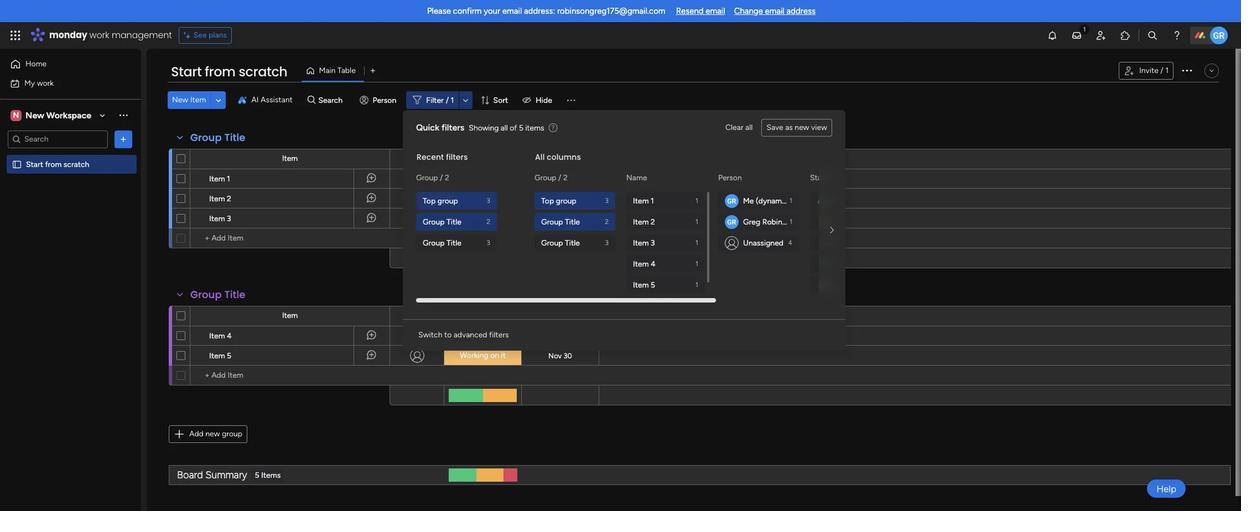 Task type: vqa. For each thing, say whether or not it's contained in the screenshot.
dapulse addbtn icon
no



Task type: describe. For each thing, give the bounding box(es) containing it.
help
[[1157, 484, 1177, 495]]

Search field
[[316, 92, 349, 108]]

address
[[787, 6, 816, 16]]

help image
[[1172, 30, 1183, 41]]

notifications image
[[1048, 30, 1059, 41]]

hide
[[536, 96, 553, 105]]

quick filters showing all of 5 items
[[416, 122, 545, 133]]

/ right filter
[[446, 96, 449, 105]]

me
[[744, 196, 754, 206]]

arrow down image
[[459, 94, 473, 107]]

ai
[[252, 95, 259, 105]]

on inside status group
[[859, 217, 868, 227]]

date for status
[[552, 311, 569, 321]]

add
[[189, 430, 204, 439]]

resend
[[676, 6, 704, 16]]

all inside quick filters showing all of 5 items
[[501, 123, 508, 133]]

work for my
[[37, 78, 54, 88]]

change email address link
[[735, 6, 816, 16]]

greg
[[744, 217, 761, 227]]

greg robinson image for greg robinson
[[725, 215, 739, 229]]

0 horizontal spatial working on it
[[460, 351, 506, 360]]

0 horizontal spatial item 4
[[209, 332, 232, 341]]

workspace options image
[[118, 110, 129, 121]]

assistant
[[261, 95, 293, 105]]

status inside status field
[[472, 311, 494, 321]]

working on it inside status group
[[829, 217, 875, 227]]

group / 2 for all
[[535, 173, 568, 183]]

2 inside name group
[[651, 217, 656, 227]]

(dynamic)
[[756, 196, 791, 206]]

start from scratch list box
[[0, 153, 141, 323]]

resend email link
[[676, 6, 726, 16]]

1 + add item text field from the top
[[196, 232, 385, 245]]

all columns
[[535, 152, 581, 163]]

item 3 inside name group
[[633, 238, 655, 248]]

switch to advanced filters
[[419, 331, 509, 340]]

labels
[[859, 196, 879, 206]]

change email address
[[735, 6, 816, 16]]

0 vertical spatial greg robinson image
[[1211, 27, 1229, 44]]

1 vertical spatial working
[[460, 351, 489, 360]]

group / 2 for recent
[[416, 173, 449, 183]]

showing
[[469, 123, 499, 133]]

advanced
[[454, 331, 488, 340]]

start from scratch inside field
[[171, 63, 288, 81]]

group for columns
[[556, 196, 577, 206]]

home
[[25, 59, 47, 69]]

switch
[[419, 331, 443, 340]]

main table button
[[302, 62, 364, 80]]

/ down recent filters
[[440, 173, 443, 183]]

main table
[[319, 66, 356, 75]]

hide button
[[518, 91, 559, 109]]

inbox image
[[1072, 30, 1083, 41]]

nov 28 for done
[[549, 195, 572, 203]]

all inside clear all 'button'
[[746, 123, 753, 132]]

all for all columns
[[535, 152, 545, 163]]

scratch inside list box
[[64, 160, 89, 169]]

monday
[[49, 29, 87, 42]]

done inside status group
[[829, 259, 847, 269]]

items
[[261, 471, 281, 480]]

status inside dialog
[[811, 173, 833, 183]]

monday work management
[[49, 29, 172, 42]]

blank
[[829, 280, 847, 290]]

person up switch at the left of page
[[405, 311, 429, 321]]

public board image
[[12, 159, 22, 170]]

to
[[445, 331, 452, 340]]

status group
[[811, 192, 891, 294]]

new item button
[[168, 91, 211, 109]]

invite / 1 button
[[1120, 62, 1174, 80]]

home button
[[7, 55, 119, 73]]

invite / 1
[[1140, 66, 1169, 75]]

date for person
[[552, 154, 569, 164]]

table
[[338, 66, 356, 75]]

start from scratch inside list box
[[26, 160, 89, 169]]

expand board header image
[[1208, 66, 1217, 75]]

person inside dialog
[[719, 173, 742, 183]]

columns
[[547, 152, 581, 163]]

nov 28 for stuck
[[549, 215, 572, 223]]

5 items
[[255, 471, 281, 480]]

see plans
[[194, 30, 227, 40]]

nov for item 1
[[549, 175, 562, 184]]

my work
[[24, 78, 54, 88]]

greg robinson image for me (dynamic)
[[725, 194, 739, 208]]

0 vertical spatial item 3
[[209, 214, 231, 224]]

status element
[[469, 153, 498, 166]]

options image
[[118, 134, 129, 145]]

new inside save as new view button
[[795, 123, 810, 132]]

0 vertical spatial stuck
[[473, 214, 493, 223]]

recent
[[417, 152, 444, 163]]

see
[[194, 30, 207, 40]]

filter
[[427, 96, 444, 105]]

see plans button
[[179, 27, 232, 44]]

help button
[[1148, 480, 1187, 498]]

0 vertical spatial item 2
[[209, 194, 231, 204]]

clear
[[726, 123, 744, 132]]

item 1 inside name group
[[633, 196, 654, 206]]

view
[[812, 123, 828, 132]]

options image
[[1181, 64, 1194, 77]]

top group for columns
[[542, 196, 577, 206]]

save
[[767, 123, 784, 132]]

0 horizontal spatial it
[[501, 351, 506, 360]]

group / 2 group for recent filters
[[416, 192, 499, 252]]

working inside status group
[[829, 217, 858, 227]]

name
[[627, 173, 648, 183]]

of
[[510, 123, 517, 133]]

me (dynamic)
[[744, 196, 791, 206]]

4 nov from the top
[[549, 352, 562, 360]]

new workspace
[[25, 110, 91, 120]]

management
[[112, 29, 172, 42]]

filters inside button
[[489, 331, 509, 340]]

0 vertical spatial done
[[474, 194, 492, 203]]

resend email
[[676, 6, 726, 16]]

main
[[319, 66, 336, 75]]

add new group
[[189, 430, 243, 439]]

clear all
[[726, 123, 753, 132]]

robinson
[[763, 217, 795, 227]]

add view image
[[371, 67, 375, 75]]

5 inside name group
[[651, 280, 656, 290]]

2 vertical spatial done
[[474, 332, 492, 341]]

1 vertical spatial item 5
[[209, 352, 232, 361]]

1 vertical spatial on
[[491, 351, 500, 360]]

menu image
[[566, 95, 577, 106]]

3 inside name group
[[651, 238, 655, 248]]

0 horizontal spatial item 1
[[209, 174, 230, 184]]

sort button
[[476, 91, 515, 109]]

clear all button
[[721, 119, 758, 137]]

from inside list box
[[45, 160, 62, 169]]

it inside status group
[[870, 217, 875, 227]]

item 5 inside name group
[[633, 280, 656, 290]]

add new group button
[[169, 426, 248, 444]]

1 28 from the top
[[564, 175, 572, 184]]

from inside field
[[205, 63, 236, 81]]

greg robinson
[[744, 217, 795, 227]]

robinsongreg175@gmail.com
[[558, 6, 666, 16]]

confirm
[[453, 6, 482, 16]]

person down quick
[[405, 154, 429, 164]]

save as new view button
[[762, 119, 833, 137]]

change
[[735, 6, 763, 16]]



Task type: locate. For each thing, give the bounding box(es) containing it.
filters for recent
[[446, 152, 468, 163]]

group inside add new group button
[[222, 430, 243, 439]]

28 for done
[[564, 195, 572, 203]]

greg robinson image
[[1211, 27, 1229, 44], [725, 194, 739, 208], [725, 215, 739, 229]]

filters left status 'element'
[[446, 152, 468, 163]]

Status field
[[469, 310, 497, 323]]

person field up switch at the left of page
[[403, 310, 432, 323]]

greg robinson image left greg
[[725, 215, 739, 229]]

group down recent filters
[[438, 196, 458, 206]]

1 group / 2 from the left
[[416, 173, 449, 183]]

new
[[795, 123, 810, 132], [206, 430, 220, 439]]

date field for person
[[550, 153, 572, 165]]

done down status 'element'
[[474, 194, 492, 203]]

1 vertical spatial new
[[206, 430, 220, 439]]

new inside button
[[172, 95, 188, 105]]

stuck
[[473, 214, 493, 223], [829, 238, 849, 248]]

1 vertical spatial filters
[[446, 152, 468, 163]]

all for all done labels
[[829, 196, 838, 206]]

from down 'search in workspace' field
[[45, 160, 62, 169]]

date down learn more icon
[[552, 154, 569, 164]]

0 vertical spatial start from scratch
[[171, 63, 288, 81]]

2 date from the top
[[552, 311, 569, 321]]

0 vertical spatial on
[[859, 217, 868, 227]]

1 image
[[1080, 23, 1090, 35]]

1 vertical spatial start
[[26, 160, 43, 169]]

0 horizontal spatial group / 2 group
[[416, 192, 499, 252]]

1 vertical spatial date field
[[550, 310, 572, 323]]

0 horizontal spatial email
[[503, 6, 522, 16]]

0 vertical spatial working on it
[[829, 217, 875, 227]]

1 horizontal spatial item 5
[[633, 280, 656, 290]]

1 horizontal spatial working on it
[[829, 217, 875, 227]]

start
[[171, 63, 202, 81], [26, 160, 43, 169]]

1 top group from the left
[[423, 196, 458, 206]]

item inside button
[[190, 95, 206, 105]]

learn more image
[[549, 123, 558, 133]]

group for filters
[[438, 196, 458, 206]]

1 vertical spatial scratch
[[64, 160, 89, 169]]

1 vertical spatial nov 28
[[549, 195, 572, 203]]

3 nov 28 from the top
[[549, 215, 572, 223]]

new for new workspace
[[25, 110, 44, 120]]

working
[[829, 217, 858, 227], [460, 351, 489, 360]]

person down add view icon
[[373, 96, 397, 105]]

4 inside name group
[[651, 259, 656, 269]]

scratch up ai assistant button
[[239, 63, 288, 81]]

3 email from the left
[[766, 6, 785, 16]]

top down recent
[[423, 196, 436, 206]]

1 vertical spatial start from scratch
[[26, 160, 89, 169]]

save as new view
[[767, 123, 828, 132]]

1 horizontal spatial on
[[859, 217, 868, 227]]

0 vertical spatial filters
[[442, 122, 465, 133]]

title
[[225, 131, 246, 145], [447, 217, 462, 227], [565, 217, 580, 227], [447, 238, 462, 248], [565, 238, 580, 248], [225, 288, 246, 302]]

new
[[172, 95, 188, 105], [25, 110, 44, 120]]

2 horizontal spatial email
[[766, 6, 785, 16]]

1 all from the left
[[746, 123, 753, 132]]

filters
[[442, 122, 465, 133], [446, 152, 468, 163], [489, 331, 509, 340]]

1 horizontal spatial it
[[870, 217, 875, 227]]

0 vertical spatial from
[[205, 63, 236, 81]]

all
[[535, 152, 545, 163], [829, 196, 838, 206]]

1 vertical spatial date
[[552, 311, 569, 321]]

new left angle down icon
[[172, 95, 188, 105]]

new for new item
[[172, 95, 188, 105]]

work for monday
[[89, 29, 109, 42]]

1 vertical spatial item 3
[[633, 238, 655, 248]]

1 group / 2 group from the left
[[416, 192, 499, 252]]

new item
[[172, 95, 206, 105]]

28
[[564, 175, 572, 184], [564, 195, 572, 203], [564, 215, 572, 223]]

date field down learn more icon
[[550, 153, 572, 165]]

1 nov 28 from the top
[[549, 175, 572, 184]]

Search in workspace field
[[23, 133, 92, 146]]

group / 2 down "all columns"
[[535, 173, 568, 183]]

quick
[[416, 122, 440, 133]]

1 horizontal spatial work
[[89, 29, 109, 42]]

recent filters
[[417, 152, 468, 163]]

1 horizontal spatial top
[[542, 196, 554, 206]]

nov for item 2
[[549, 195, 562, 203]]

1
[[1166, 66, 1169, 75], [451, 96, 454, 105], [227, 174, 230, 184], [651, 196, 654, 206], [696, 197, 699, 205], [790, 197, 793, 205], [696, 218, 699, 226], [790, 218, 793, 226], [696, 239, 699, 247], [696, 260, 699, 268], [696, 281, 699, 289]]

start right public board icon
[[26, 160, 43, 169]]

1 top from the left
[[423, 196, 436, 206]]

4
[[789, 239, 793, 247], [651, 259, 656, 269], [227, 332, 232, 341]]

0 vertical spatial scratch
[[239, 63, 288, 81]]

all left the columns
[[535, 152, 545, 163]]

ai assistant button
[[234, 91, 297, 109]]

1 person field from the top
[[403, 153, 432, 165]]

0 vertical spatial status
[[811, 173, 833, 183]]

0 horizontal spatial new
[[206, 430, 220, 439]]

my
[[24, 78, 35, 88]]

group right the "add" on the left bottom
[[222, 430, 243, 439]]

2 person field from the top
[[403, 310, 432, 323]]

new inside workspace selection element
[[25, 110, 44, 120]]

Date field
[[550, 153, 572, 165], [550, 310, 572, 323]]

item 4
[[633, 259, 656, 269], [209, 332, 232, 341]]

email for resend email
[[706, 6, 726, 16]]

0 vertical spatial working
[[829, 217, 858, 227]]

/ down "all columns"
[[559, 173, 562, 183]]

invite
[[1140, 66, 1159, 75]]

working down advanced
[[460, 351, 489, 360]]

my work button
[[7, 74, 119, 92]]

1 horizontal spatial item 3
[[633, 238, 655, 248]]

board
[[177, 469, 203, 481]]

email for change email address
[[766, 6, 785, 16]]

start inside field
[[171, 63, 202, 81]]

1 vertical spatial item 4
[[209, 332, 232, 341]]

invite members image
[[1096, 30, 1107, 41]]

0 horizontal spatial from
[[45, 160, 62, 169]]

item 4 inside name group
[[633, 259, 656, 269]]

sort
[[494, 96, 508, 105]]

working down "done"
[[829, 217, 858, 227]]

1 horizontal spatial all
[[746, 123, 753, 132]]

date field for status
[[550, 310, 572, 323]]

2 email from the left
[[706, 6, 726, 16]]

stuck inside status group
[[829, 238, 849, 248]]

date up nov 30
[[552, 311, 569, 321]]

done down status field
[[474, 332, 492, 341]]

your
[[484, 6, 501, 16]]

/ inside invite / 1 "button"
[[1161, 66, 1164, 75]]

workspace image
[[11, 109, 22, 122]]

1 vertical spatial + add item text field
[[196, 369, 385, 383]]

email right resend at the top right of page
[[706, 6, 726, 16]]

5 inside quick filters showing all of 5 items
[[519, 123, 524, 133]]

Group Title field
[[188, 131, 248, 145], [188, 288, 248, 302]]

0 horizontal spatial on
[[491, 351, 500, 360]]

person
[[373, 96, 397, 105], [405, 154, 429, 164], [719, 173, 742, 183], [405, 311, 429, 321]]

0 vertical spatial it
[[870, 217, 875, 227]]

top down "all columns"
[[542, 196, 554, 206]]

group title field for status
[[188, 288, 248, 302]]

items
[[526, 123, 545, 133]]

1 vertical spatial item 1
[[633, 196, 654, 206]]

person down clear at the top right of the page
[[719, 173, 742, 183]]

group / 2
[[416, 173, 449, 183], [535, 173, 568, 183]]

group / 2 group for all columns
[[535, 192, 618, 252]]

0 horizontal spatial top group
[[423, 196, 458, 206]]

group / 2 group
[[416, 192, 499, 252], [535, 192, 618, 252]]

2 group / 2 group from the left
[[535, 192, 618, 252]]

Start from scratch field
[[168, 63, 290, 81]]

0 horizontal spatial stuck
[[473, 214, 493, 223]]

3 28 from the top
[[564, 215, 572, 223]]

all done labels
[[829, 196, 879, 206]]

1 nov from the top
[[549, 175, 562, 184]]

scratch inside field
[[239, 63, 288, 81]]

email
[[503, 6, 522, 16], [706, 6, 726, 16], [766, 6, 785, 16]]

1 vertical spatial stuck
[[829, 238, 849, 248]]

nov 28
[[549, 175, 572, 184], [549, 195, 572, 203], [549, 215, 572, 223]]

3
[[487, 197, 491, 205], [606, 197, 609, 205], [227, 214, 231, 224], [651, 238, 655, 248], [487, 239, 491, 247], [606, 239, 609, 247]]

work inside button
[[37, 78, 54, 88]]

done
[[839, 196, 857, 206]]

5
[[519, 123, 524, 133], [651, 280, 656, 290], [227, 352, 232, 361], [255, 471, 259, 480]]

1 horizontal spatial group / 2 group
[[535, 192, 618, 252]]

group / 2 down recent
[[416, 173, 449, 183]]

filter / 1
[[427, 96, 454, 105]]

greg robinson image left me
[[725, 194, 739, 208]]

1 vertical spatial group title field
[[188, 288, 248, 302]]

item 2
[[209, 194, 231, 204], [633, 217, 656, 227]]

1 vertical spatial working on it
[[460, 351, 506, 360]]

0 vertical spatial new
[[795, 123, 810, 132]]

2 horizontal spatial 4
[[789, 239, 793, 247]]

n
[[13, 110, 19, 120]]

new right the "add" on the left bottom
[[206, 430, 220, 439]]

1 horizontal spatial status
[[811, 173, 833, 183]]

v2 search image
[[308, 94, 316, 106]]

0 horizontal spatial item 3
[[209, 214, 231, 224]]

0 vertical spatial date field
[[550, 153, 572, 165]]

work right the monday
[[89, 29, 109, 42]]

1 horizontal spatial item 1
[[633, 196, 654, 206]]

group title field for person
[[188, 131, 248, 145]]

on down labels
[[859, 217, 868, 227]]

group
[[190, 131, 222, 145], [416, 173, 438, 183], [535, 173, 557, 183], [423, 217, 445, 227], [542, 217, 563, 227], [423, 238, 445, 248], [542, 238, 563, 248], [190, 288, 222, 302]]

2 date field from the top
[[550, 310, 572, 323]]

item
[[190, 95, 206, 105], [282, 154, 298, 163], [209, 174, 225, 184], [209, 194, 225, 204], [633, 196, 649, 206], [209, 214, 225, 224], [633, 217, 649, 227], [633, 238, 649, 248], [633, 259, 649, 269], [633, 280, 649, 290], [282, 311, 298, 321], [209, 332, 225, 341], [209, 352, 225, 361]]

from up angle down icon
[[205, 63, 236, 81]]

1 date from the top
[[552, 154, 569, 164]]

ai assistant
[[252, 95, 293, 105]]

done up blank
[[829, 259, 847, 269]]

group down the columns
[[556, 196, 577, 206]]

2 all from the left
[[501, 123, 508, 133]]

address:
[[524, 6, 555, 16]]

0 vertical spatial all
[[535, 152, 545, 163]]

working on it down advanced
[[460, 351, 506, 360]]

0 horizontal spatial 4
[[227, 332, 232, 341]]

top group
[[423, 196, 458, 206], [542, 196, 577, 206]]

0 horizontal spatial scratch
[[64, 160, 89, 169]]

1 horizontal spatial all
[[829, 196, 838, 206]]

2 nov 28 from the top
[[549, 195, 572, 203]]

0 horizontal spatial top
[[423, 196, 436, 206]]

it down switch to advanced filters button
[[501, 351, 506, 360]]

plans
[[209, 30, 227, 40]]

top group down "all columns"
[[542, 196, 577, 206]]

start inside list box
[[26, 160, 43, 169]]

2 vertical spatial filters
[[489, 331, 509, 340]]

1 horizontal spatial from
[[205, 63, 236, 81]]

all
[[746, 123, 753, 132], [501, 123, 508, 133]]

it down labels
[[870, 217, 875, 227]]

2 horizontal spatial group
[[556, 196, 577, 206]]

filters down status field
[[489, 331, 509, 340]]

1 vertical spatial greg robinson image
[[725, 194, 739, 208]]

2 nov from the top
[[549, 195, 562, 203]]

2 vertical spatial 28
[[564, 215, 572, 223]]

0 horizontal spatial item 5
[[209, 352, 232, 361]]

working on it down all done labels
[[829, 217, 875, 227]]

0 horizontal spatial all
[[535, 152, 545, 163]]

email right your
[[503, 6, 522, 16]]

search everything image
[[1148, 30, 1159, 41]]

0 vertical spatial group title field
[[188, 131, 248, 145]]

4 inside person group
[[789, 239, 793, 247]]

1 horizontal spatial scratch
[[239, 63, 288, 81]]

item 2 inside name group
[[633, 217, 656, 227]]

person button
[[355, 91, 403, 109]]

0 horizontal spatial all
[[501, 123, 508, 133]]

status up all done labels
[[811, 173, 833, 183]]

1 date field from the top
[[550, 153, 572, 165]]

1 vertical spatial work
[[37, 78, 54, 88]]

Person field
[[403, 153, 432, 165], [403, 310, 432, 323]]

person inside popup button
[[373, 96, 397, 105]]

unassigned
[[744, 238, 784, 248]]

group
[[438, 196, 458, 206], [556, 196, 577, 206], [222, 430, 243, 439]]

top group for filters
[[423, 196, 458, 206]]

status
[[811, 173, 833, 183], [472, 311, 494, 321]]

0 vertical spatial date
[[552, 154, 569, 164]]

start up new item at left
[[171, 63, 202, 81]]

item 1
[[209, 174, 230, 184], [633, 196, 654, 206]]

2 group / 2 from the left
[[535, 173, 568, 183]]

0 vertical spatial 28
[[564, 175, 572, 184]]

all inside status group
[[829, 196, 838, 206]]

as
[[786, 123, 793, 132]]

all right clear at the top right of the page
[[746, 123, 753, 132]]

1 vertical spatial all
[[829, 196, 838, 206]]

workspace
[[46, 110, 91, 120]]

/ right invite
[[1161, 66, 1164, 75]]

name group
[[627, 192, 708, 294]]

top for all
[[542, 196, 554, 206]]

it
[[870, 217, 875, 227], [501, 351, 506, 360]]

0 vertical spatial start
[[171, 63, 202, 81]]

3 nov from the top
[[549, 215, 562, 223]]

2 28 from the top
[[564, 195, 572, 203]]

1 vertical spatial done
[[829, 259, 847, 269]]

top for recent
[[423, 196, 436, 206]]

0 vertical spatial item 4
[[633, 259, 656, 269]]

1 horizontal spatial email
[[706, 6, 726, 16]]

new inside add new group button
[[206, 430, 220, 439]]

0 vertical spatial 4
[[789, 239, 793, 247]]

all left of
[[501, 123, 508, 133]]

1 vertical spatial it
[[501, 351, 506, 360]]

apps image
[[1121, 30, 1132, 41]]

0 vertical spatial item 5
[[633, 280, 656, 290]]

date field up nov 30
[[550, 310, 572, 323]]

2 top group from the left
[[542, 196, 577, 206]]

1 inside "button"
[[1166, 66, 1169, 75]]

start from scratch up angle down icon
[[171, 63, 288, 81]]

0 vertical spatial person field
[[403, 153, 432, 165]]

top
[[423, 196, 436, 206], [542, 196, 554, 206]]

2 vertical spatial 4
[[227, 332, 232, 341]]

please confirm your email address: robinsongreg175@gmail.com
[[427, 6, 666, 16]]

2 + add item text field from the top
[[196, 369, 385, 383]]

1 vertical spatial new
[[25, 110, 44, 120]]

1 horizontal spatial group
[[438, 196, 458, 206]]

0 horizontal spatial group
[[222, 430, 243, 439]]

status up advanced
[[472, 311, 494, 321]]

1 horizontal spatial group / 2
[[535, 173, 568, 183]]

work
[[89, 29, 109, 42], [37, 78, 54, 88]]

2 vertical spatial nov 28
[[549, 215, 572, 223]]

2 top from the left
[[542, 196, 554, 206]]

1 horizontal spatial start
[[171, 63, 202, 81]]

option
[[0, 154, 141, 157]]

2 group title field from the top
[[188, 288, 248, 302]]

done
[[474, 194, 492, 203], [829, 259, 847, 269], [474, 332, 492, 341]]

1 horizontal spatial new
[[172, 95, 188, 105]]

1 horizontal spatial item 2
[[633, 217, 656, 227]]

select product image
[[10, 30, 21, 41]]

+ Add Item text field
[[196, 232, 385, 245], [196, 369, 385, 383]]

work right my
[[37, 78, 54, 88]]

start from scratch down 'search in workspace' field
[[26, 160, 89, 169]]

2 vertical spatial greg robinson image
[[725, 215, 739, 229]]

1 group title field from the top
[[188, 131, 248, 145]]

on
[[859, 217, 868, 227], [491, 351, 500, 360]]

workspace selection element
[[11, 109, 93, 122]]

person field down quick
[[403, 153, 432, 165]]

email right change
[[766, 6, 785, 16]]

all left "done"
[[829, 196, 838, 206]]

/
[[1161, 66, 1164, 75], [446, 96, 449, 105], [440, 173, 443, 183], [559, 173, 562, 183]]

scratch down 'search in workspace' field
[[64, 160, 89, 169]]

scratch
[[239, 63, 288, 81], [64, 160, 89, 169]]

nov 30
[[549, 352, 572, 360]]

1 horizontal spatial 4
[[651, 259, 656, 269]]

28 for stuck
[[564, 215, 572, 223]]

dialog containing recent filters
[[403, 110, 994, 351]]

person group
[[719, 192, 802, 252]]

nov
[[549, 175, 562, 184], [549, 195, 562, 203], [549, 215, 562, 223], [549, 352, 562, 360]]

switch to advanced filters button
[[414, 327, 514, 344]]

1 horizontal spatial working
[[829, 217, 858, 227]]

nov for item 3
[[549, 215, 562, 223]]

new right n
[[25, 110, 44, 120]]

0 horizontal spatial new
[[25, 110, 44, 120]]

30
[[564, 352, 572, 360]]

greg robinson image up expand board header image
[[1211, 27, 1229, 44]]

0 horizontal spatial group / 2
[[416, 173, 449, 183]]

1 horizontal spatial item 4
[[633, 259, 656, 269]]

board summary
[[177, 469, 247, 481]]

on down switch to advanced filters button
[[491, 351, 500, 360]]

please
[[427, 6, 451, 16]]

top group down recent filters
[[423, 196, 458, 206]]

filters for quick
[[442, 122, 465, 133]]

ai logo image
[[238, 96, 247, 105]]

1 email from the left
[[503, 6, 522, 16]]

dialog
[[403, 110, 994, 351]]

angle down image
[[216, 96, 221, 104]]

new right the as
[[795, 123, 810, 132]]

filters right quick
[[442, 122, 465, 133]]

summary
[[206, 469, 247, 481]]



